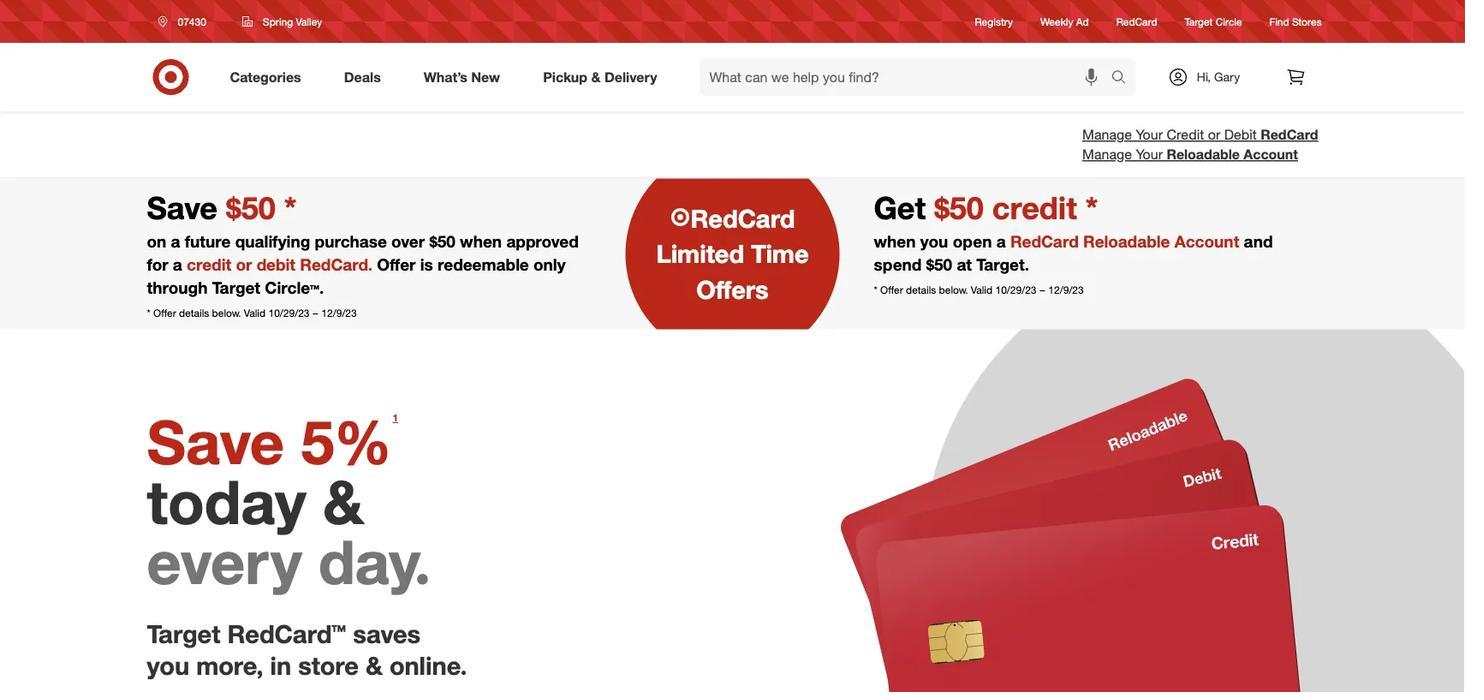 Task type: locate. For each thing, give the bounding box(es) containing it.
categories
[[230, 69, 301, 85]]

0 vertical spatial redcard
[[1117, 15, 1158, 28]]

10/29/23 down circle™.
[[269, 307, 310, 320]]

2 horizontal spatial redcard
[[1261, 126, 1319, 143]]

1 vertical spatial * offer details below. valid 10/29/23 – 12/9/23
[[147, 307, 357, 320]]

target.
[[977, 255, 1030, 274]]

weekly ad
[[1041, 15, 1089, 28]]

below.
[[939, 283, 968, 296], [212, 307, 241, 320]]

* down through
[[147, 307, 151, 320]]

details down spend
[[906, 283, 937, 296]]

your left credit
[[1136, 126, 1163, 143]]

1 horizontal spatial when
[[874, 231, 916, 251]]

redcard right ad
[[1117, 15, 1158, 28]]

target inside target circle link
[[1185, 15, 1213, 28]]

2 horizontal spatial offer
[[881, 283, 903, 296]]

1 vertical spatial &
[[323, 465, 364, 538]]

0 vertical spatial below.
[[939, 283, 968, 296]]

0 vertical spatial 10/29/23
[[996, 283, 1037, 296]]

2 horizontal spatial &
[[591, 69, 601, 85]]

1 vertical spatial 12/9/23
[[322, 307, 357, 320]]

target inside target redcard™ saves you more, in store & online.
[[147, 619, 221, 649]]

0 horizontal spatial when
[[460, 231, 502, 251]]

1 vertical spatial 10/29/23
[[269, 307, 310, 320]]

through
[[147, 278, 208, 298]]

target inside offer is redeemable only through target circle™.
[[212, 278, 260, 298]]

1 vertical spatial valid
[[244, 307, 266, 320]]

1 horizontal spatial &
[[366, 650, 383, 681]]

account
[[1244, 146, 1299, 163]]

1 horizontal spatial below.
[[939, 283, 968, 296]]

when up spend
[[874, 231, 916, 251]]

*
[[284, 189, 297, 226], [1086, 189, 1099, 226], [874, 283, 878, 296], [147, 307, 151, 320]]

today
[[147, 465, 306, 538]]

1 horizontal spatial * offer details below. valid 10/29/23 – 12/9/23
[[874, 283, 1084, 296]]

manage
[[1083, 126, 1132, 143], [1083, 146, 1132, 163]]

circle™.
[[265, 278, 324, 298]]

– down and spend $50 at target.
[[1040, 283, 1046, 296]]

10/29/23 down the target.
[[996, 283, 1037, 296]]

2 vertical spatial target
[[147, 619, 221, 649]]

0 horizontal spatial below.
[[212, 307, 241, 320]]

find
[[1270, 15, 1290, 28]]

$50 down when you open a
[[927, 255, 953, 274]]

pickup & delivery link
[[529, 58, 679, 96]]

1 vertical spatial target
[[212, 278, 260, 298]]

1 vertical spatial details
[[179, 307, 209, 320]]

0 horizontal spatial offer
[[153, 307, 176, 320]]

a
[[171, 231, 180, 251], [997, 231, 1006, 251], [173, 255, 182, 274]]

spring
[[263, 15, 293, 28]]

redcard
[[1117, 15, 1158, 28], [1261, 126, 1319, 143], [691, 203, 795, 233]]

at
[[957, 255, 972, 274]]

new
[[471, 69, 500, 85]]

valid
[[971, 283, 993, 296], [244, 307, 266, 320]]

offer down spend
[[881, 283, 903, 296]]

1 horizontal spatial redcard
[[1117, 15, 1158, 28]]

1 horizontal spatial you
[[921, 231, 949, 251]]

0 horizontal spatial 10/29/23
[[269, 307, 310, 320]]

details
[[906, 283, 937, 296], [179, 307, 209, 320]]

& for pickup
[[591, 69, 601, 85]]

target
[[1185, 15, 1213, 28], [212, 278, 260, 298], [147, 619, 221, 649]]

search button
[[1104, 58, 1145, 99]]

1 vertical spatial your
[[1136, 146, 1163, 163]]

details down through
[[179, 307, 209, 320]]

0 vertical spatial manage
[[1083, 126, 1132, 143]]

1 vertical spatial offer
[[881, 283, 903, 296]]

you left more, at the left
[[147, 650, 189, 681]]

valid for get
[[971, 283, 993, 296]]

1 vertical spatial below.
[[212, 307, 241, 320]]

0 horizontal spatial valid
[[244, 307, 266, 320]]

you
[[921, 231, 949, 251], [147, 650, 189, 681]]

1
[[393, 412, 398, 424]]

valid for save
[[244, 307, 266, 320]]

get
[[874, 189, 935, 226]]

1 horizontal spatial valid
[[971, 283, 993, 296]]

$50 inside and spend $50 at target.
[[927, 255, 953, 274]]

redcard up time
[[691, 203, 795, 233]]

2 vertical spatial &
[[366, 650, 383, 681]]

spring valley button
[[231, 6, 333, 37]]

$50 up is
[[430, 231, 456, 251]]

1 vertical spatial save
[[147, 405, 284, 478]]

redcard link
[[1117, 14, 1158, 29]]

12/9/23 down offer is redeemable only through target circle™.
[[322, 307, 357, 320]]

a up the target.
[[997, 231, 1006, 251]]

0 vertical spatial you
[[921, 231, 949, 251]]

0 horizontal spatial * offer details below. valid 10/29/23 – 12/9/23
[[147, 307, 357, 320]]

0 horizontal spatial 12/9/23
[[322, 307, 357, 320]]

0 horizontal spatial –
[[313, 307, 319, 320]]

what's
[[424, 69, 468, 85]]

2 manage from the top
[[1083, 146, 1132, 163]]

1 vertical spatial manage
[[1083, 146, 1132, 163]]

* offer details below. valid 10/29/23 – 12/9/23 down circle™.
[[147, 307, 357, 320]]

1 horizontal spatial $50
[[927, 255, 953, 274]]

delivery
[[605, 69, 657, 85]]

0 vertical spatial –
[[1040, 283, 1046, 296]]

&
[[591, 69, 601, 85], [323, 465, 364, 538], [366, 650, 383, 681]]

2 when from the left
[[874, 231, 916, 251]]

10/29/23 for get
[[996, 283, 1037, 296]]

pickup
[[543, 69, 588, 85]]

day.
[[319, 525, 431, 598]]

1 link
[[390, 411, 401, 430]]

1 vertical spatial –
[[313, 307, 319, 320]]

1 horizontal spatial 12/9/23
[[1049, 283, 1084, 296]]

on a future qualifying purchase over $50 when approved for a
[[147, 231, 579, 274]]

07430 button
[[147, 6, 224, 37]]

* offer details below. valid 10/29/23 – 12/9/23 down at
[[874, 283, 1084, 296]]

– down circle™.
[[313, 307, 319, 320]]

spring valley
[[263, 15, 322, 28]]

offers
[[697, 274, 769, 304]]

$50
[[430, 231, 456, 251], [927, 255, 953, 274]]

save for save 5%
[[147, 405, 284, 478]]

only
[[534, 255, 566, 274]]

what's new link
[[409, 58, 522, 96]]

& inside target redcard™ saves you more, in store & online.
[[366, 650, 383, 681]]

more,
[[196, 650, 263, 681]]

0 vertical spatial * offer details below. valid 10/29/23 – 12/9/23
[[874, 283, 1084, 296]]

redcard up account
[[1261, 126, 1319, 143]]

purchase
[[315, 231, 387, 251]]

0 vertical spatial details
[[906, 283, 937, 296]]

below. for get
[[939, 283, 968, 296]]

0 horizontal spatial &
[[323, 465, 364, 538]]

0 vertical spatial $50
[[430, 231, 456, 251]]

and
[[1244, 231, 1273, 251]]

1 save from the top
[[147, 189, 226, 226]]

open
[[953, 231, 992, 251]]

below. down future
[[212, 307, 241, 320]]

5%
[[301, 405, 392, 478]]

you left 'open' on the top of the page
[[921, 231, 949, 251]]

deals
[[344, 69, 381, 85]]

0 vertical spatial your
[[1136, 126, 1163, 143]]

2 save from the top
[[147, 405, 284, 478]]

deals link
[[330, 58, 402, 96]]

2 vertical spatial redcard
[[691, 203, 795, 233]]

a right on
[[171, 231, 180, 251]]

a right for
[[173, 255, 182, 274]]

12/9/23 for save
[[322, 307, 357, 320]]

1 horizontal spatial details
[[906, 283, 937, 296]]

valid down circle™.
[[244, 307, 266, 320]]

below. down at
[[939, 283, 968, 296]]

1 horizontal spatial 10/29/23
[[996, 283, 1037, 296]]

your left reloadable
[[1136, 146, 1163, 163]]

12/9/23
[[1049, 283, 1084, 296], [322, 307, 357, 320]]

12/9/23 for get
[[1049, 283, 1084, 296]]

* offer details below. valid 10/29/23 – 12/9/23 for save
[[147, 307, 357, 320]]

0 horizontal spatial $50
[[430, 231, 456, 251]]

is
[[420, 255, 433, 274]]

target down future
[[212, 278, 260, 298]]

target left the circle
[[1185, 15, 1213, 28]]

offer
[[377, 255, 416, 274], [881, 283, 903, 296], [153, 307, 176, 320]]

and spend $50 at target.
[[874, 231, 1273, 274]]

your
[[1136, 126, 1163, 143], [1136, 146, 1163, 163]]

manage your credit or debit redcard manage your reloadable account
[[1083, 126, 1319, 163]]

0 horizontal spatial you
[[147, 650, 189, 681]]

1 horizontal spatial –
[[1040, 283, 1046, 296]]

* link
[[284, 189, 297, 226], [1086, 189, 1099, 226], [874, 283, 878, 296], [147, 307, 151, 320]]

1 when from the left
[[460, 231, 502, 251]]

target up more, at the left
[[147, 619, 221, 649]]

reloadable
[[1167, 146, 1240, 163]]

in
[[270, 650, 291, 681]]

0 vertical spatial target
[[1185, 15, 1213, 28]]

0 vertical spatial &
[[591, 69, 601, 85]]

target redcard™ saves you more, in store & online.
[[147, 619, 467, 681]]

valid down at
[[971, 283, 993, 296]]

* up and spend $50 at target.
[[1086, 189, 1099, 226]]

redcard™
[[227, 619, 346, 649]]

* offer details below. valid 10/29/23 – 12/9/23
[[874, 283, 1084, 296], [147, 307, 357, 320]]

registry
[[975, 15, 1013, 28]]

offer down over on the top of page
[[377, 255, 416, 274]]

2 vertical spatial offer
[[153, 307, 176, 320]]

10/29/23
[[996, 283, 1037, 296], [269, 307, 310, 320]]

12/9/23 down and spend $50 at target.
[[1049, 283, 1084, 296]]

time
[[751, 239, 809, 269]]

offer down through
[[153, 307, 176, 320]]

save
[[147, 189, 226, 226], [147, 405, 284, 478]]

* link up qualifying
[[284, 189, 297, 226]]

2 your from the top
[[1136, 146, 1163, 163]]

1 horizontal spatial offer
[[377, 255, 416, 274]]

1 vertical spatial redcard
[[1261, 126, 1319, 143]]

0 horizontal spatial details
[[179, 307, 209, 320]]

when up redeemable
[[460, 231, 502, 251]]

0 vertical spatial offer
[[377, 255, 416, 274]]

1 vertical spatial you
[[147, 650, 189, 681]]

0 vertical spatial 12/9/23
[[1049, 283, 1084, 296]]

0 vertical spatial save
[[147, 189, 226, 226]]

1 vertical spatial $50
[[927, 255, 953, 274]]

0 vertical spatial valid
[[971, 283, 993, 296]]



Task type: vqa. For each thing, say whether or not it's contained in the screenshot.
10/29/23 related to Save
yes



Task type: describe. For each thing, give the bounding box(es) containing it.
target circle link
[[1185, 14, 1243, 29]]

circle
[[1216, 15, 1243, 28]]

target for redcard™
[[147, 619, 221, 649]]

details for save
[[179, 307, 209, 320]]

offer for get
[[881, 283, 903, 296]]

what's new
[[424, 69, 500, 85]]

10/29/23 for save
[[269, 307, 310, 320]]

0 horizontal spatial redcard
[[691, 203, 795, 233]]

stores
[[1293, 15, 1322, 28]]

* down spend
[[874, 283, 878, 296]]

for
[[147, 255, 168, 274]]

pickup & delivery
[[543, 69, 657, 85]]

every day.
[[147, 525, 431, 598]]

approved
[[507, 231, 579, 251]]

redeemable
[[438, 255, 529, 274]]

offer for save
[[153, 307, 176, 320]]

07430
[[178, 15, 206, 28]]

debit
[[1225, 126, 1257, 143]]

below. for save
[[212, 307, 241, 320]]

details for get
[[906, 283, 937, 296]]

* offer details below. valid 10/29/23 – 12/9/23 for get
[[874, 283, 1084, 296]]

weekly ad link
[[1041, 14, 1089, 29]]

store
[[298, 650, 359, 681]]

* link up and spend $50 at target.
[[1086, 189, 1099, 226]]

& for today
[[323, 465, 364, 538]]

1 your from the top
[[1136, 126, 1163, 143]]

redcard inside manage your credit or debit redcard manage your reloadable account
[[1261, 126, 1319, 143]]

gary
[[1215, 69, 1241, 84]]

categories link
[[215, 58, 323, 96]]

* up qualifying
[[284, 189, 297, 226]]

save 5%
[[147, 405, 392, 478]]

– for save
[[313, 307, 319, 320]]

target circle
[[1185, 15, 1243, 28]]

when you open a
[[874, 231, 1011, 251]]

1 manage from the top
[[1083, 126, 1132, 143]]

over
[[392, 231, 425, 251]]

limited
[[657, 239, 744, 269]]

target for circle
[[1185, 15, 1213, 28]]

$50 inside on a future qualifying purchase over $50 when approved for a
[[430, 231, 456, 251]]

weekly
[[1041, 15, 1074, 28]]

or
[[1208, 126, 1221, 143]]

future
[[185, 231, 231, 251]]

* link down through
[[147, 307, 151, 320]]

qualifying
[[235, 231, 310, 251]]

saves
[[353, 619, 421, 649]]

online.
[[390, 650, 467, 681]]

valley
[[296, 15, 322, 28]]

find stores
[[1270, 15, 1322, 28]]

limited time offers
[[657, 239, 809, 304]]

you inside target redcard™ saves you more, in store & online.
[[147, 650, 189, 681]]

when inside on a future qualifying purchase over $50 when approved for a
[[460, 231, 502, 251]]

hi, gary
[[1197, 69, 1241, 84]]

today &
[[147, 465, 364, 538]]

hi,
[[1197, 69, 1211, 84]]

* link down spend
[[874, 283, 878, 296]]

spend
[[874, 255, 922, 274]]

– for get
[[1040, 283, 1046, 296]]

credit
[[1167, 126, 1205, 143]]

ad
[[1077, 15, 1089, 28]]

offer is redeemable only through target circle™.
[[147, 255, 566, 298]]

What can we help you find? suggestions appear below search field
[[699, 58, 1116, 96]]

find stores link
[[1270, 14, 1322, 29]]

save for save
[[147, 189, 226, 226]]

search
[[1104, 70, 1145, 87]]

registry link
[[975, 14, 1013, 29]]

offer inside offer is redeemable only through target circle™.
[[377, 255, 416, 274]]

every
[[147, 525, 302, 598]]

redcards image
[[826, 377, 1319, 692]]

on
[[147, 231, 166, 251]]



